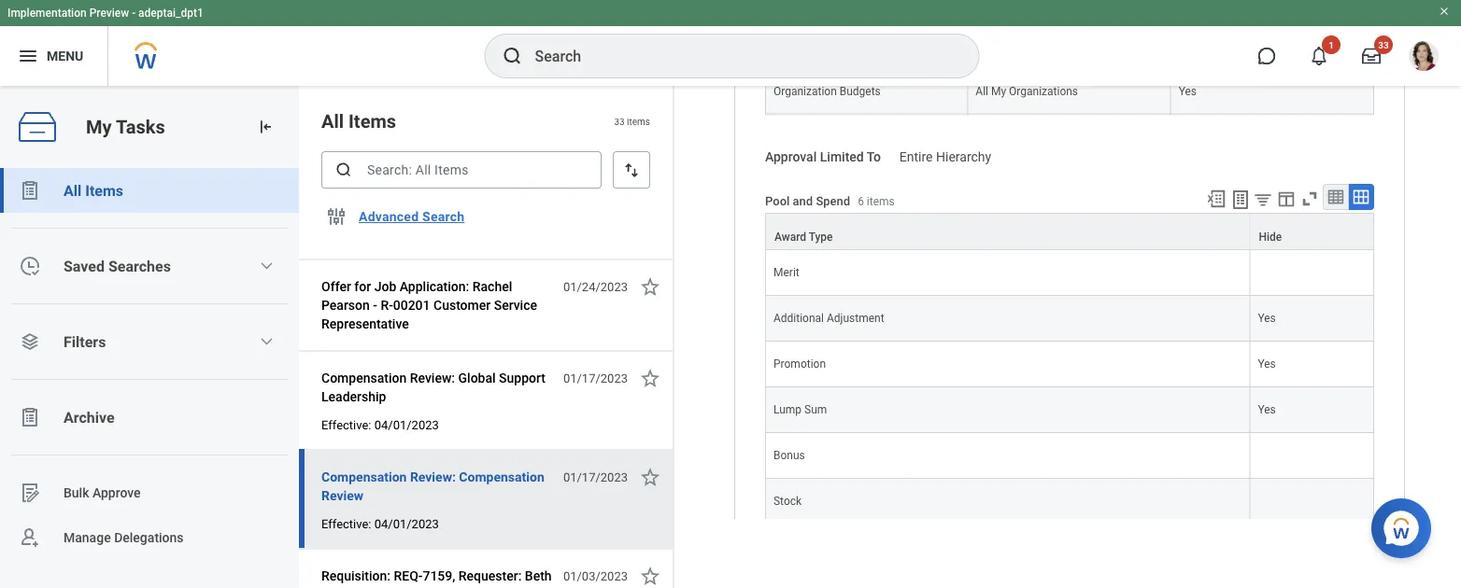 Task type: vqa. For each thing, say whether or not it's contained in the screenshot.
WRITING
no



Task type: describe. For each thing, give the bounding box(es) containing it.
organization budgets
[[774, 85, 881, 98]]

application:
[[400, 279, 469, 294]]

1 cell from the top
[[1251, 251, 1375, 297]]

customer
[[434, 298, 491, 313]]

approval
[[765, 149, 817, 165]]

pool and spend 6 items
[[765, 194, 895, 208]]

stock
[[774, 496, 802, 509]]

archive button
[[0, 395, 299, 440]]

saved searches button
[[0, 244, 299, 289]]

adeptai_dpt1
[[138, 7, 204, 20]]

spend
[[816, 194, 851, 208]]

items inside 'pool and spend 6 items'
[[867, 195, 895, 208]]

effective: 04/01/2023 for compensation review: compensation review
[[321, 517, 439, 531]]

‎-
[[373, 298, 378, 313]]

saved
[[64, 257, 105, 275]]

manage delegations
[[64, 530, 184, 546]]

leadership
[[321, 389, 386, 405]]

01/17/2023 for compensation review: compensation review
[[563, 471, 628, 485]]

entire hierarchy
[[900, 149, 992, 165]]

additional adjustment
[[774, 313, 885, 326]]

type
[[809, 231, 833, 245]]

row containing organization budgets
[[765, 69, 1375, 115]]

menu button
[[0, 26, 108, 86]]

04/01/2023 for global
[[374, 418, 439, 432]]

req-
[[394, 569, 423, 584]]

approve
[[92, 486, 141, 501]]

1 star image from the top
[[639, 276, 662, 298]]

implementation
[[7, 7, 87, 20]]

profile logan mcneil image
[[1409, 41, 1439, 75]]

rename image
[[19, 482, 41, 505]]

export to excel image
[[1207, 189, 1227, 210]]

advanced search button
[[351, 198, 472, 236]]

for
[[355, 279, 371, 294]]

sort image
[[622, 161, 641, 179]]

representative
[[321, 316, 409, 332]]

additional
[[774, 313, 824, 326]]

rachel
[[473, 279, 512, 294]]

offer for job application: rachel pearson ‎- r-00201 customer service representative button
[[321, 276, 553, 336]]

perspective image
[[19, 331, 41, 353]]

clipboard image for all items
[[19, 179, 41, 202]]

cell for bonus
[[1251, 434, 1375, 480]]

bulk
[[64, 486, 89, 501]]

configure image
[[325, 206, 348, 228]]

entire hierarchy element
[[900, 146, 992, 165]]

bonus element
[[774, 446, 805, 463]]

budgets
[[840, 85, 881, 98]]

date:
[[345, 587, 376, 589]]

entire
[[900, 149, 933, 165]]

33 items
[[614, 116, 650, 127]]

review
[[321, 488, 364, 504]]

0 horizontal spatial my
[[86, 116, 112, 138]]

pearson
[[321, 298, 370, 313]]

Search: All Items text field
[[321, 151, 602, 189]]

organization
[[774, 85, 837, 98]]

expand table image
[[1352, 188, 1371, 207]]

01/24/2023
[[563, 280, 628, 294]]

compensation review: global support leadership
[[321, 371, 546, 405]]

advanced
[[359, 209, 419, 225]]

menu banner
[[0, 0, 1462, 86]]

search
[[422, 209, 465, 225]]

requisition: req-7159, requester: beth liu, date: 01/03/2023, amount button
[[321, 565, 553, 589]]

search image inside item list element
[[335, 161, 353, 179]]

01/17/2023 for compensation review: global support leadership
[[563, 371, 628, 386]]

job
[[374, 279, 397, 294]]

export to worksheets image
[[1230, 189, 1252, 212]]

beth
[[525, 569, 552, 584]]

adjustment
[[827, 313, 885, 326]]

00201
[[393, 298, 430, 313]]

7159,
[[423, 569, 455, 584]]

r-
[[381, 298, 393, 313]]

pool
[[765, 194, 790, 208]]

bonus row
[[765, 434, 1375, 480]]

merit row
[[765, 251, 1375, 297]]

approval limited to
[[765, 149, 881, 165]]

fullscreen image
[[1300, 189, 1321, 210]]

compensation review: compensation review
[[321, 470, 545, 504]]

filters
[[64, 333, 106, 351]]

clipboard image for archive
[[19, 407, 41, 429]]

requester:
[[459, 569, 522, 584]]

manage delegations link
[[0, 516, 299, 561]]

star image
[[639, 565, 662, 588]]

compensation review: compensation review button
[[321, 466, 553, 507]]

promotion element
[[774, 355, 826, 372]]

hide button
[[1251, 215, 1374, 250]]

manage
[[64, 530, 111, 546]]

all my organizations element
[[976, 81, 1079, 98]]

requisition:
[[321, 569, 391, 584]]

implementation preview -   adeptai_dpt1
[[7, 7, 204, 20]]

limited
[[820, 149, 864, 165]]

service
[[494, 298, 537, 313]]

items inside button
[[85, 182, 123, 200]]

menu
[[47, 48, 83, 64]]



Task type: locate. For each thing, give the bounding box(es) containing it.
0 vertical spatial my
[[992, 85, 1007, 98]]

6
[[858, 195, 864, 208]]

33 inside 33 button
[[1379, 39, 1389, 50]]

-
[[132, 7, 136, 20]]

2 cell from the top
[[1251, 434, 1375, 480]]

1 button
[[1299, 36, 1341, 77]]

review: for global
[[410, 371, 455, 386]]

notifications large image
[[1310, 47, 1329, 65]]

list
[[0, 168, 299, 561]]

my tasks
[[86, 116, 165, 138]]

1 vertical spatial effective:
[[321, 517, 371, 531]]

all left organizations
[[976, 85, 989, 98]]

merit element
[[774, 263, 800, 280]]

cell
[[1251, 251, 1375, 297], [1251, 434, 1375, 480], [1251, 480, 1375, 526]]

items right 6 at top right
[[867, 195, 895, 208]]

2 review: from the top
[[410, 470, 456, 485]]

row containing award type
[[765, 214, 1375, 251]]

click to view/edit grid preferences image
[[1277, 189, 1297, 210]]

01/17/2023
[[563, 371, 628, 386], [563, 471, 628, 485]]

award
[[775, 231, 807, 245]]

1 vertical spatial chevron down image
[[259, 335, 274, 350]]

2 vertical spatial all
[[64, 182, 82, 200]]

select to filter grid data image
[[1253, 190, 1274, 210]]

all my organizations
[[976, 85, 1079, 98]]

list containing all items
[[0, 168, 299, 561]]

search image inside menu banner
[[501, 45, 524, 67]]

1 vertical spatial search image
[[335, 161, 353, 179]]

lump
[[774, 404, 802, 417]]

33 up 'sort' icon
[[614, 116, 625, 127]]

1 04/01/2023 from the top
[[374, 418, 439, 432]]

33 left profile logan mcneil icon
[[1379, 39, 1389, 50]]

hierarchy
[[936, 149, 992, 165]]

effective: 04/01/2023 for compensation review: global support leadership
[[321, 418, 439, 432]]

chevron down image inside saved searches dropdown button
[[259, 259, 274, 274]]

to
[[867, 149, 881, 165]]

0 vertical spatial items
[[627, 116, 650, 127]]

1 horizontal spatial all items
[[321, 110, 396, 132]]

0 vertical spatial search image
[[501, 45, 524, 67]]

row containing promotion
[[765, 343, 1375, 388]]

clipboard image inside the archive button
[[19, 407, 41, 429]]

0 horizontal spatial items
[[627, 116, 650, 127]]

preview
[[89, 7, 129, 20]]

2 row from the top
[[765, 214, 1375, 251]]

5 row from the top
[[765, 388, 1375, 434]]

2 horizontal spatial all
[[976, 85, 989, 98]]

clipboard image up clock check icon
[[19, 179, 41, 202]]

table image
[[1327, 188, 1346, 207]]

33 for 33 items
[[614, 116, 625, 127]]

0 vertical spatial effective: 04/01/2023
[[321, 418, 439, 432]]

effective:
[[321, 418, 371, 432], [321, 517, 371, 531]]

1 vertical spatial star image
[[639, 367, 662, 390]]

effective: for compensation review: compensation review
[[321, 517, 371, 531]]

tasks
[[116, 116, 165, 138]]

1
[[1329, 39, 1334, 50]]

1 horizontal spatial search image
[[501, 45, 524, 67]]

1 horizontal spatial items
[[867, 195, 895, 208]]

review: for compensation
[[410, 470, 456, 485]]

1 vertical spatial all items
[[64, 182, 123, 200]]

review: inside compensation review: compensation review
[[410, 470, 456, 485]]

yes
[[1179, 85, 1197, 98], [1258, 313, 1276, 326], [1258, 359, 1276, 372], [1258, 404, 1276, 417]]

04/01/2023 down compensation review: global support leadership
[[374, 418, 439, 432]]

item list element
[[299, 86, 675, 589]]

stock element
[[774, 492, 802, 509]]

all items inside item list element
[[321, 110, 396, 132]]

requisition: req-7159, requester: beth liu, date: 01/03/2023, amount
[[321, 569, 552, 589]]

1 horizontal spatial 33
[[1379, 39, 1389, 50]]

stock row
[[765, 480, 1375, 526]]

advanced search
[[359, 209, 465, 225]]

0 vertical spatial review:
[[410, 371, 455, 386]]

0 vertical spatial all items
[[321, 110, 396, 132]]

global
[[458, 371, 496, 386]]

33 for 33
[[1379, 39, 1389, 50]]

clipboard image
[[19, 179, 41, 202], [19, 407, 41, 429]]

33 button
[[1351, 36, 1393, 77]]

effective: down leadership
[[321, 418, 371, 432]]

04/01/2023 for compensation
[[374, 517, 439, 531]]

0 vertical spatial star image
[[639, 276, 662, 298]]

1 vertical spatial review:
[[410, 470, 456, 485]]

additional adjustment element
[[774, 309, 885, 326]]

bulk approve link
[[0, 471, 299, 516]]

review:
[[410, 371, 455, 386], [410, 470, 456, 485]]

transformation import image
[[256, 118, 275, 136]]

effective: down review
[[321, 517, 371, 531]]

effective: for compensation review: global support leadership
[[321, 418, 371, 432]]

0 vertical spatial 04/01/2023
[[374, 418, 439, 432]]

1 vertical spatial effective: 04/01/2023
[[321, 517, 439, 531]]

effective: 04/01/2023
[[321, 418, 439, 432], [321, 517, 439, 531]]

1 vertical spatial 04/01/2023
[[374, 517, 439, 531]]

row containing lump sum
[[765, 388, 1375, 434]]

2 effective: from the top
[[321, 517, 371, 531]]

review: down compensation review: global support leadership "button"
[[410, 470, 456, 485]]

all up saved
[[64, 182, 82, 200]]

and
[[793, 194, 813, 208]]

0 vertical spatial 01/17/2023
[[563, 371, 628, 386]]

items
[[349, 110, 396, 132], [85, 182, 123, 200]]

award type
[[775, 231, 833, 245]]

filters button
[[0, 320, 299, 364]]

0 vertical spatial all
[[976, 85, 989, 98]]

0 horizontal spatial search image
[[335, 161, 353, 179]]

all items
[[321, 110, 396, 132], [64, 182, 123, 200]]

items
[[627, 116, 650, 127], [867, 195, 895, 208]]

2 04/01/2023 from the top
[[374, 517, 439, 531]]

1 horizontal spatial my
[[992, 85, 1007, 98]]

1 horizontal spatial all
[[321, 110, 344, 132]]

04/01/2023
[[374, 418, 439, 432], [374, 517, 439, 531]]

liu,
[[321, 587, 342, 589]]

all items button
[[0, 168, 299, 213]]

user plus image
[[19, 527, 41, 550]]

merit
[[774, 267, 800, 280]]

1 effective: from the top
[[321, 418, 371, 432]]

my left organizations
[[992, 85, 1007, 98]]

1 chevron down image from the top
[[259, 259, 274, 274]]

star image for compensation review: compensation review
[[639, 466, 662, 489]]

3 star image from the top
[[639, 466, 662, 489]]

compensation for compensation review: global support leadership
[[321, 371, 407, 386]]

close environment banner image
[[1439, 6, 1450, 17]]

1 vertical spatial 01/17/2023
[[563, 471, 628, 485]]

chevron down image
[[259, 259, 274, 274], [259, 335, 274, 350]]

clock check image
[[19, 255, 41, 278]]

award type button
[[766, 215, 1250, 250]]

33 inside item list element
[[614, 116, 625, 127]]

search image
[[501, 45, 524, 67], [335, 161, 353, 179]]

effective: 04/01/2023 down leadership
[[321, 418, 439, 432]]

0 vertical spatial clipboard image
[[19, 179, 41, 202]]

1 vertical spatial items
[[867, 195, 895, 208]]

2 clipboard image from the top
[[19, 407, 41, 429]]

promotion
[[774, 359, 826, 372]]

lump sum element
[[774, 401, 827, 417]]

lump sum
[[774, 404, 827, 417]]

1 vertical spatial items
[[85, 182, 123, 200]]

1 vertical spatial 33
[[614, 116, 625, 127]]

items up 'sort' icon
[[627, 116, 650, 127]]

chevron down image for saved searches
[[259, 259, 274, 274]]

0 horizontal spatial items
[[85, 182, 123, 200]]

offer
[[321, 279, 351, 294]]

1 vertical spatial all
[[321, 110, 344, 132]]

0 vertical spatial items
[[349, 110, 396, 132]]

sum
[[805, 404, 827, 417]]

1 01/17/2023 from the top
[[563, 371, 628, 386]]

0 horizontal spatial 33
[[614, 116, 625, 127]]

toolbar
[[1198, 185, 1375, 214]]

1 vertical spatial clipboard image
[[19, 407, 41, 429]]

all items inside all items button
[[64, 182, 123, 200]]

review: inside compensation review: global support leadership
[[410, 371, 455, 386]]

items inside item list element
[[349, 110, 396, 132]]

row containing additional adjustment
[[765, 297, 1375, 343]]

justify image
[[17, 45, 39, 67]]

cell for stock
[[1251, 480, 1375, 526]]

1 clipboard image from the top
[[19, 179, 41, 202]]

star image for compensation review: global support leadership
[[639, 367, 662, 390]]

all right transformation import image
[[321, 110, 344, 132]]

searches
[[108, 257, 171, 275]]

2 chevron down image from the top
[[259, 335, 274, 350]]

bulk approve
[[64, 486, 141, 501]]

2 star image from the top
[[639, 367, 662, 390]]

my left tasks
[[86, 116, 112, 138]]

1 horizontal spatial items
[[349, 110, 396, 132]]

33
[[1379, 39, 1389, 50], [614, 116, 625, 127]]

compensation
[[321, 371, 407, 386], [321, 470, 407, 485], [459, 470, 545, 485]]

0 horizontal spatial all
[[64, 182, 82, 200]]

2 01/17/2023 from the top
[[563, 471, 628, 485]]

all inside item list element
[[321, 110, 344, 132]]

review: left global
[[410, 371, 455, 386]]

row
[[765, 69, 1375, 115], [765, 214, 1375, 251], [765, 297, 1375, 343], [765, 343, 1375, 388], [765, 388, 1375, 434]]

3 row from the top
[[765, 297, 1375, 343]]

offer for job application: rachel pearson ‎- r-00201 customer service representative
[[321, 279, 537, 332]]

0 horizontal spatial all items
[[64, 182, 123, 200]]

1 vertical spatial my
[[86, 116, 112, 138]]

effective: 04/01/2023 down review
[[321, 517, 439, 531]]

compensation review: global support leadership button
[[321, 367, 553, 408]]

organizations
[[1009, 85, 1079, 98]]

all inside button
[[64, 182, 82, 200]]

0 vertical spatial effective:
[[321, 418, 371, 432]]

delegations
[[114, 530, 184, 546]]

star image
[[639, 276, 662, 298], [639, 367, 662, 390], [639, 466, 662, 489]]

4 row from the top
[[765, 343, 1375, 388]]

clipboard image inside all items button
[[19, 179, 41, 202]]

items inside item list element
[[627, 116, 650, 127]]

inbox large image
[[1363, 47, 1381, 65]]

01/03/2023,
[[379, 587, 452, 589]]

compensation for compensation review: compensation review
[[321, 470, 407, 485]]

archive
[[64, 409, 115, 427]]

compensation inside compensation review: global support leadership
[[321, 371, 407, 386]]

clipboard image left archive
[[19, 407, 41, 429]]

my tasks element
[[0, 86, 299, 589]]

1 review: from the top
[[410, 371, 455, 386]]

bonus
[[774, 450, 805, 463]]

support
[[499, 371, 546, 386]]

3 cell from the top
[[1251, 480, 1375, 526]]

hide
[[1259, 231, 1282, 245]]

saved searches
[[64, 257, 171, 275]]

1 row from the top
[[765, 69, 1375, 115]]

0 vertical spatial chevron down image
[[259, 259, 274, 274]]

2 effective: 04/01/2023 from the top
[[321, 517, 439, 531]]

2 vertical spatial star image
[[639, 466, 662, 489]]

04/01/2023 down compensation review: compensation review
[[374, 517, 439, 531]]

chevron down image for filters
[[259, 335, 274, 350]]

Search Workday  search field
[[535, 36, 941, 77]]

0 vertical spatial 33
[[1379, 39, 1389, 50]]

my
[[992, 85, 1007, 98], [86, 116, 112, 138]]

01/03/2023
[[563, 570, 628, 584]]

1 effective: 04/01/2023 from the top
[[321, 418, 439, 432]]



